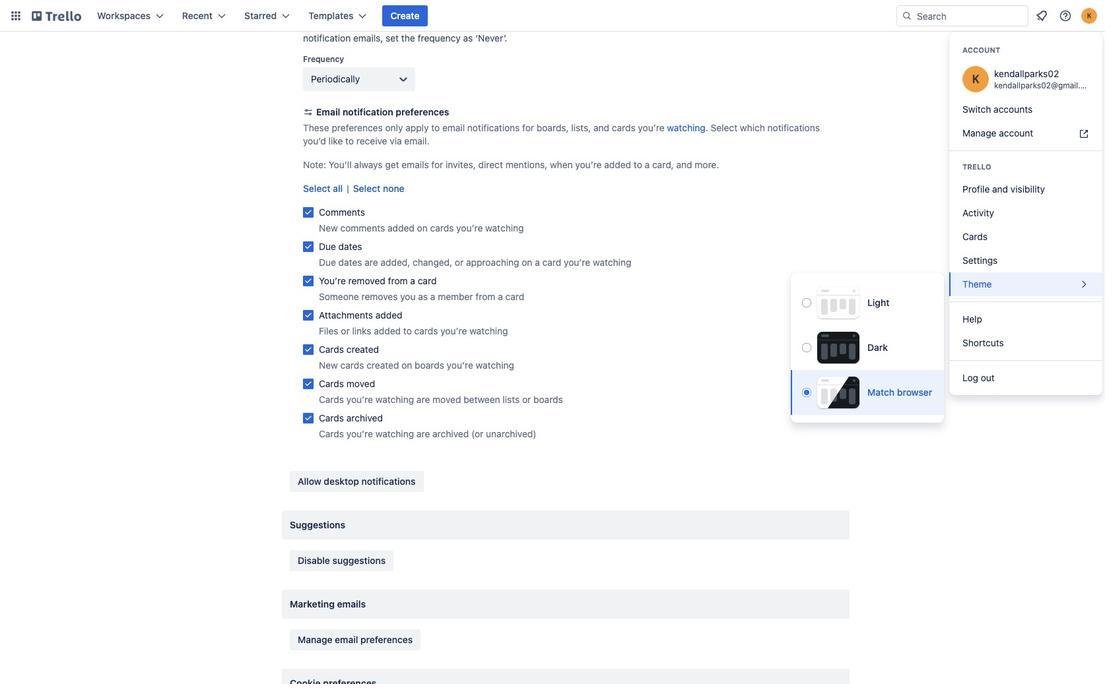 Task type: vqa. For each thing, say whether or not it's contained in the screenshot.
board at the left
no



Task type: describe. For each thing, give the bounding box(es) containing it.
email for email notification preferences
[[316, 106, 340, 118]]

cards for cards
[[963, 231, 988, 242]]

like inside the email notifications can be sent 'instantly' (as soon as they occur) or 'periodically' (hourly). if you'd like to opt-out of all notification emails, set the frequency as 'never'.
[[722, 19, 737, 30]]

can
[[383, 19, 399, 30]]

1 horizontal spatial kendallparks02 (kendallparks02) image
[[1081, 8, 1097, 24]]

due dates are added, changed, or approaching on a card you're watching
[[319, 257, 631, 268]]

cards for cards you're watching are moved between lists or boards
[[319, 394, 344, 405]]

select inside . select which notifications you'd like to receive via email.
[[711, 122, 738, 133]]

account
[[999, 127, 1033, 139]]

allow desktop notifications link
[[290, 471, 424, 493]]

2 horizontal spatial card
[[542, 257, 561, 268]]

(as
[[479, 19, 493, 30]]

email notifications can be sent 'instantly' (as soon as they occur) or 'periodically' (hourly). if you'd like to opt-out of all notification emails, set the frequency as 'never'.
[[303, 19, 805, 44]]

suggestions
[[290, 520, 345, 531]]

cards link
[[949, 225, 1103, 249]]

0 horizontal spatial and
[[594, 122, 609, 133]]

account
[[963, 46, 1000, 54]]

Search field
[[912, 6, 1028, 26]]

settings link
[[949, 249, 1103, 273]]

email.
[[404, 135, 430, 147]]

help
[[963, 314, 982, 325]]

member
[[438, 291, 473, 302]]

or right changed,
[[455, 257, 464, 268]]

primary element
[[0, 0, 1105, 32]]

manage account
[[963, 127, 1033, 139]]

activity link
[[949, 201, 1103, 225]]

email for email notifications can be sent 'instantly' (as soon as they occur) or 'periodically' (hourly). if you'd like to opt-out of all notification emails, set the frequency as 'never'.
[[303, 19, 326, 30]]

apply
[[406, 122, 429, 133]]

new cards created on boards you're watching
[[319, 360, 514, 371]]

due dates
[[319, 241, 362, 252]]

marketing
[[290, 599, 335, 610]]

profile
[[963, 184, 990, 195]]

links
[[352, 325, 371, 337]]

manage email preferences link
[[290, 630, 421, 651]]

1 horizontal spatial moved
[[433, 394, 461, 405]]

to right apply
[[431, 122, 440, 133]]

preferences for notification
[[396, 106, 449, 118]]

0 vertical spatial emails
[[402, 159, 429, 170]]

changed,
[[413, 257, 452, 268]]

(hourly).
[[650, 19, 686, 30]]

manage account link
[[949, 121, 1103, 145]]

via
[[390, 135, 402, 147]]

select all | select none
[[303, 183, 404, 194]]

you'd inside the email notifications can be sent 'instantly' (as soon as they occur) or 'periodically' (hourly). if you'd like to opt-out of all notification emails, set the frequency as 'never'.
[[697, 19, 720, 30]]

or down attachments
[[341, 325, 350, 337]]

attachments added
[[319, 310, 402, 321]]

0 horizontal spatial card
[[418, 275, 437, 287]]

files or links added to cards you're watching
[[319, 325, 508, 337]]

disable
[[298, 555, 330, 566]]

log
[[963, 372, 978, 384]]

are for cards moved
[[417, 394, 430, 405]]

files
[[319, 325, 338, 337]]

cards down cards created
[[340, 360, 364, 371]]

disable suggestions
[[298, 555, 386, 566]]

match browser
[[868, 387, 932, 398]]

kendallparks02@gmail.com
[[994, 81, 1097, 90]]

1 vertical spatial all
[[333, 183, 343, 194]]

select none button
[[353, 182, 404, 195]]

if
[[689, 19, 694, 30]]

notifications inside the email notifications can be sent 'instantly' (as soon as they occur) or 'periodically' (hourly). if you'd like to opt-out of all notification emails, set the frequency as 'never'.
[[328, 19, 381, 30]]

added,
[[381, 257, 410, 268]]

theme button
[[949, 273, 1103, 296]]

lists,
[[571, 122, 591, 133]]

a left member
[[430, 291, 435, 302]]

emails,
[[353, 32, 383, 44]]

log out
[[963, 372, 995, 384]]

or inside the email notifications can be sent 'instantly' (as soon as they occur) or 'periodically' (hourly). if you'd like to opt-out of all notification emails, set the frequency as 'never'.
[[582, 19, 591, 30]]

settings
[[963, 255, 998, 266]]

disable suggestions link
[[290, 551, 394, 572]]

watching link
[[667, 122, 706, 133]]

browser
[[897, 387, 932, 398]]

more.
[[695, 159, 719, 170]]

these preferences only apply to email notifications for boards, lists, and cards you're watching
[[303, 122, 706, 133]]

0 horizontal spatial select
[[303, 183, 331, 194]]

sent
[[414, 19, 433, 30]]

notifications up direct in the top of the page
[[467, 122, 520, 133]]

cards down someone removes you as a member from a card
[[414, 325, 438, 337]]

you
[[400, 291, 416, 302]]

trello
[[963, 162, 991, 171]]

log out button
[[949, 366, 1103, 390]]

workspaces
[[97, 10, 150, 21]]

unarchived)
[[486, 428, 536, 440]]

create button
[[383, 5, 427, 26]]

be
[[401, 19, 412, 30]]

manage for manage email preferences
[[298, 634, 332, 646]]

a up you
[[410, 275, 415, 287]]

search image
[[902, 11, 912, 21]]

activity
[[963, 207, 994, 219]]

mentions,
[[506, 159, 547, 170]]

. select which notifications you'd like to receive via email.
[[303, 122, 820, 147]]

you'd inside . select which notifications you'd like to receive via email.
[[303, 135, 326, 147]]

always
[[354, 159, 383, 170]]

open information menu image
[[1059, 9, 1072, 22]]

profile and visibility link
[[949, 178, 1103, 201]]

set
[[386, 32, 399, 44]]

lists
[[503, 394, 520, 405]]

suggestions
[[332, 555, 386, 566]]

0 vertical spatial as
[[518, 19, 528, 30]]

2 horizontal spatial on
[[522, 257, 532, 268]]

manage for manage account
[[963, 127, 997, 139]]

cards for cards moved
[[319, 378, 344, 390]]

allow desktop notifications
[[298, 476, 416, 487]]

you're removed from a card
[[319, 275, 437, 287]]

1 horizontal spatial and
[[676, 159, 692, 170]]

due for due dates
[[319, 241, 336, 252]]

and inside profile and visibility link
[[992, 184, 1008, 195]]

recent
[[182, 10, 213, 21]]

a down the approaching
[[498, 291, 503, 302]]

light
[[868, 297, 890, 308]]

when
[[550, 159, 573, 170]]

(or
[[471, 428, 484, 440]]

kendallparks02
[[994, 68, 1059, 79]]

direct
[[478, 159, 503, 170]]

new comments added on cards you're watching
[[319, 222, 524, 234]]

email inside "link"
[[335, 634, 358, 646]]

new for new cards created on boards you're watching
[[319, 360, 338, 371]]

2 vertical spatial as
[[418, 291, 428, 302]]

back to home image
[[32, 5, 81, 26]]

1 vertical spatial notification
[[343, 106, 393, 118]]

switch to… image
[[9, 9, 22, 22]]

dark
[[868, 342, 888, 353]]

recent button
[[174, 5, 234, 26]]

cards for cards you're watching are archived (or unarchived)
[[319, 428, 344, 440]]



Task type: locate. For each thing, give the bounding box(es) containing it.
notifications inside . select which notifications you'd like to receive via email.
[[768, 122, 820, 133]]

1 vertical spatial created
[[367, 360, 399, 371]]

marketing emails
[[290, 599, 366, 610]]

1 horizontal spatial for
[[522, 122, 534, 133]]

0 horizontal spatial out
[[768, 19, 782, 30]]

like left opt-
[[722, 19, 737, 30]]

match browser button
[[791, 370, 944, 415]]

to left card,
[[634, 159, 642, 170]]

as left they at the left
[[518, 19, 528, 30]]

1 horizontal spatial archived
[[433, 428, 469, 440]]

between
[[464, 394, 500, 405]]

1 horizontal spatial you'd
[[697, 19, 720, 30]]

1 vertical spatial manage
[[298, 634, 332, 646]]

for left boards,
[[522, 122, 534, 133]]

1 vertical spatial you'd
[[303, 135, 326, 147]]

option group containing light
[[791, 281, 944, 415]]

a left card,
[[645, 159, 650, 170]]

2 horizontal spatial as
[[518, 19, 528, 30]]

2 dates from the top
[[338, 257, 362, 268]]

none
[[383, 183, 404, 194]]

2 vertical spatial and
[[992, 184, 1008, 195]]

are down cards you're watching are moved between lists or boards
[[417, 428, 430, 440]]

0 vertical spatial manage
[[963, 127, 997, 139]]

0 vertical spatial card
[[542, 257, 561, 268]]

all right of
[[796, 19, 805, 30]]

1 horizontal spatial card
[[505, 291, 524, 302]]

workspaces button
[[89, 5, 172, 26]]

0 horizontal spatial email
[[335, 634, 358, 646]]

the
[[401, 32, 415, 44]]

on up changed,
[[417, 222, 428, 234]]

0 horizontal spatial you'd
[[303, 135, 326, 147]]

notifications
[[328, 19, 381, 30], [467, 122, 520, 133], [768, 122, 820, 133], [362, 476, 416, 487]]

all left |
[[333, 183, 343, 194]]

1 horizontal spatial all
[[796, 19, 805, 30]]

kendallparks02 (kendallparks02) image down 'account'
[[963, 66, 989, 92]]

0 vertical spatial due
[[319, 241, 336, 252]]

templates button
[[301, 5, 375, 26]]

added left card,
[[604, 159, 631, 170]]

0 vertical spatial all
[[796, 19, 805, 30]]

created down cards created
[[367, 360, 399, 371]]

cards right lists,
[[612, 122, 636, 133]]

1 vertical spatial from
[[476, 291, 495, 302]]

out right log
[[981, 372, 995, 384]]

card down the approaching
[[505, 291, 524, 302]]

0 horizontal spatial from
[[388, 275, 408, 287]]

1 vertical spatial for
[[431, 159, 443, 170]]

cards
[[612, 122, 636, 133], [430, 222, 454, 234], [414, 325, 438, 337], [340, 360, 364, 371]]

manage down switch
[[963, 127, 997, 139]]

attachments
[[319, 310, 373, 321]]

like inside . select which notifications you'd like to receive via email.
[[329, 135, 343, 147]]

accounts
[[994, 104, 1033, 115]]

0 horizontal spatial like
[[329, 135, 343, 147]]

1 vertical spatial emails
[[337, 599, 366, 610]]

0 vertical spatial boards
[[415, 360, 444, 371]]

as down 'instantly'
[[463, 32, 473, 44]]

for left invites,
[[431, 159, 443, 170]]

0 horizontal spatial emails
[[337, 599, 366, 610]]

cards for cards archived
[[319, 413, 344, 424]]

1 vertical spatial like
[[329, 135, 343, 147]]

notification up the "receive"
[[343, 106, 393, 118]]

match
[[868, 387, 895, 398]]

invites,
[[446, 159, 476, 170]]

created
[[347, 344, 379, 355], [367, 360, 399, 371]]

you'd down the these
[[303, 135, 326, 147]]

1 vertical spatial email
[[335, 634, 358, 646]]

2 horizontal spatial select
[[711, 122, 738, 133]]

from down 'added,'
[[388, 275, 408, 287]]

opt-
[[750, 19, 768, 30]]

periodically
[[311, 73, 360, 85]]

preferences inside manage email preferences "link"
[[360, 634, 413, 646]]

added up 'added,'
[[388, 222, 415, 234]]

2 vertical spatial on
[[402, 360, 412, 371]]

1 vertical spatial moved
[[433, 394, 461, 405]]

added
[[604, 159, 631, 170], [388, 222, 415, 234], [375, 310, 402, 321], [374, 325, 401, 337]]

on right the approaching
[[522, 257, 532, 268]]

as
[[518, 19, 528, 30], [463, 32, 473, 44], [418, 291, 428, 302]]

0 vertical spatial from
[[388, 275, 408, 287]]

1 vertical spatial on
[[522, 257, 532, 268]]

email up the frequency
[[303, 19, 326, 30]]

email up the these
[[316, 106, 340, 118]]

get
[[385, 159, 399, 170]]

notification
[[303, 32, 351, 44], [343, 106, 393, 118]]

0 horizontal spatial all
[[333, 183, 343, 194]]

option group
[[791, 281, 944, 415]]

like down the these
[[329, 135, 343, 147]]

0 horizontal spatial manage
[[298, 634, 332, 646]]

receive
[[356, 135, 387, 147]]

1 vertical spatial kendallparks02 (kendallparks02) image
[[963, 66, 989, 92]]

1 new from the top
[[319, 222, 338, 234]]

profile and visibility
[[963, 184, 1045, 195]]

are up the 'cards you're watching are archived (or unarchived)'
[[417, 394, 430, 405]]

select right |
[[353, 183, 380, 194]]

starred
[[244, 10, 277, 21]]

0 notifications image
[[1034, 8, 1050, 24]]

created down links at the top left of the page
[[347, 344, 379, 355]]

1 horizontal spatial email
[[442, 122, 465, 133]]

0 vertical spatial for
[[522, 122, 534, 133]]

None radio
[[802, 343, 811, 353], [802, 388, 811, 397], [802, 343, 811, 353], [802, 388, 811, 397]]

light button
[[791, 281, 944, 325]]

|
[[347, 183, 349, 194]]

kendallparks02 (kendallparks02) image right open information menu "icon"
[[1081, 8, 1097, 24]]

card
[[542, 257, 561, 268], [418, 275, 437, 287], [505, 291, 524, 302]]

card right the approaching
[[542, 257, 561, 268]]

out left of
[[768, 19, 782, 30]]

cards up changed,
[[430, 222, 454, 234]]

soon
[[495, 19, 516, 30]]

0 vertical spatial you'd
[[697, 19, 720, 30]]

dates down due dates at the left of the page
[[338, 257, 362, 268]]

card up someone removes you as a member from a card
[[418, 275, 437, 287]]

shortcuts
[[963, 337, 1004, 349]]

help link
[[949, 308, 1103, 331]]

email down marketing emails
[[335, 634, 358, 646]]

to
[[739, 19, 748, 30], [431, 122, 440, 133], [345, 135, 354, 147], [634, 159, 642, 170], [403, 325, 412, 337]]

1 vertical spatial due
[[319, 257, 336, 268]]

notification up the frequency
[[303, 32, 351, 44]]

they
[[531, 19, 549, 30]]

which
[[740, 122, 765, 133]]

0 vertical spatial created
[[347, 344, 379, 355]]

2 horizontal spatial and
[[992, 184, 1008, 195]]

1 horizontal spatial select
[[353, 183, 380, 194]]

1 horizontal spatial as
[[463, 32, 473, 44]]

cards inside cards link
[[963, 231, 988, 242]]

cards created
[[319, 344, 379, 355]]

manage down marketing
[[298, 634, 332, 646]]

select all button
[[303, 182, 343, 195]]

new for new comments added on cards you're watching
[[319, 222, 338, 234]]

2 vertical spatial are
[[417, 428, 430, 440]]

boards,
[[537, 122, 569, 133]]

0 vertical spatial new
[[319, 222, 338, 234]]

1 vertical spatial preferences
[[332, 122, 383, 133]]

a
[[645, 159, 650, 170], [535, 257, 540, 268], [410, 275, 415, 287], [430, 291, 435, 302], [498, 291, 503, 302]]

select down note:
[[303, 183, 331, 194]]

to inside . select which notifications you'd like to receive via email.
[[345, 135, 354, 147]]

None radio
[[802, 298, 811, 308]]

'never'.
[[475, 32, 507, 44]]

1 horizontal spatial out
[[981, 372, 995, 384]]

1 horizontal spatial emails
[[402, 159, 429, 170]]

archived
[[347, 413, 383, 424], [433, 428, 469, 440]]

2 due from the top
[[319, 257, 336, 268]]

1 horizontal spatial boards
[[533, 394, 563, 405]]

added down removes
[[375, 310, 402, 321]]

dates for due dates
[[338, 241, 362, 252]]

'periodically'
[[593, 19, 647, 30]]

manage inside the manage account link
[[963, 127, 997, 139]]

1 vertical spatial archived
[[433, 428, 469, 440]]

0 vertical spatial email
[[442, 122, 465, 133]]

as right you
[[418, 291, 428, 302]]

manage inside manage email preferences "link"
[[298, 634, 332, 646]]

these
[[303, 122, 329, 133]]

1 horizontal spatial from
[[476, 291, 495, 302]]

visibility
[[1011, 184, 1045, 195]]

1 vertical spatial are
[[417, 394, 430, 405]]

.
[[706, 122, 708, 133]]

0 horizontal spatial as
[[418, 291, 428, 302]]

to inside the email notifications can be sent 'instantly' (as soon as they occur) or 'periodically' (hourly). if you'd like to opt-out of all notification emails, set the frequency as 'never'.
[[739, 19, 748, 30]]

removes
[[361, 291, 398, 302]]

added right links at the top left of the page
[[374, 325, 401, 337]]

1 vertical spatial new
[[319, 360, 338, 371]]

0 vertical spatial and
[[594, 122, 609, 133]]

moved up cards archived on the bottom left
[[347, 378, 375, 390]]

0 horizontal spatial for
[[431, 159, 443, 170]]

all inside the email notifications can be sent 'instantly' (as soon as they occur) or 'periodically' (hourly). if you'd like to opt-out of all notification emails, set the frequency as 'never'.
[[796, 19, 805, 30]]

1 horizontal spatial like
[[722, 19, 737, 30]]

cards
[[963, 231, 988, 242], [319, 344, 344, 355], [319, 378, 344, 390], [319, 394, 344, 405], [319, 413, 344, 424], [319, 428, 344, 440]]

out inside the email notifications can be sent 'instantly' (as soon as they occur) or 'periodically' (hourly). if you'd like to opt-out of all notification emails, set the frequency as 'never'.
[[768, 19, 782, 30]]

moved
[[347, 378, 375, 390], [433, 394, 461, 405]]

are
[[365, 257, 378, 268], [417, 394, 430, 405], [417, 428, 430, 440]]

1 vertical spatial out
[[981, 372, 995, 384]]

to down you
[[403, 325, 412, 337]]

0 vertical spatial kendallparks02 (kendallparks02) image
[[1081, 8, 1097, 24]]

1 vertical spatial and
[[676, 159, 692, 170]]

you'd right if
[[697, 19, 720, 30]]

frequency
[[418, 32, 461, 44]]

boards up cards you're watching are moved between lists or boards
[[415, 360, 444, 371]]

0 vertical spatial moved
[[347, 378, 375, 390]]

note: you'll always get emails for invites, direct mentions, when you're added to a card, and more.
[[303, 159, 719, 170]]

new down the comments
[[319, 222, 338, 234]]

0 vertical spatial email
[[303, 19, 326, 30]]

or right lists
[[522, 394, 531, 405]]

to left the "receive"
[[345, 135, 354, 147]]

1 horizontal spatial manage
[[963, 127, 997, 139]]

email inside the email notifications can be sent 'instantly' (as soon as they occur) or 'periodically' (hourly). if you'd like to opt-out of all notification emails, set the frequency as 'never'.
[[303, 19, 326, 30]]

on for cards
[[417, 222, 428, 234]]

0 vertical spatial dates
[[338, 241, 362, 252]]

2 new from the top
[[319, 360, 338, 371]]

dates
[[338, 241, 362, 252], [338, 257, 362, 268]]

cards moved
[[319, 378, 375, 390]]

2 vertical spatial preferences
[[360, 634, 413, 646]]

0 horizontal spatial boards
[[415, 360, 444, 371]]

someone removes you as a member from a card
[[319, 291, 524, 302]]

none radio inside light button
[[802, 298, 811, 308]]

2 vertical spatial card
[[505, 291, 524, 302]]

you'd
[[697, 19, 720, 30], [303, 135, 326, 147]]

0 horizontal spatial on
[[402, 360, 412, 371]]

theme
[[963, 279, 992, 290]]

kendallparks02 (kendallparks02) image
[[1081, 8, 1097, 24], [963, 66, 989, 92]]

emails
[[402, 159, 429, 170], [337, 599, 366, 610]]

1 vertical spatial email
[[316, 106, 340, 118]]

0 vertical spatial notification
[[303, 32, 351, 44]]

and right lists,
[[594, 122, 609, 133]]

and
[[594, 122, 609, 133], [676, 159, 692, 170], [992, 184, 1008, 195]]

on for boards
[[402, 360, 412, 371]]

are up "removed"
[[365, 257, 378, 268]]

0 vertical spatial out
[[768, 19, 782, 30]]

archived down the "cards moved" on the bottom left of page
[[347, 413, 383, 424]]

'instantly'
[[435, 19, 477, 30]]

select right .
[[711, 122, 738, 133]]

0 horizontal spatial kendallparks02 (kendallparks02) image
[[963, 66, 989, 92]]

0 vertical spatial preferences
[[396, 106, 449, 118]]

on down the "files or links added to cards you're watching"
[[402, 360, 412, 371]]

notifications right desktop
[[362, 476, 416, 487]]

notification inside the email notifications can be sent 'instantly' (as soon as they occur) or 'periodically' (hourly). if you'd like to opt-out of all notification emails, set the frequency as 'never'.
[[303, 32, 351, 44]]

new down cards created
[[319, 360, 338, 371]]

archived left (or
[[433, 428, 469, 440]]

1 dates from the top
[[338, 241, 362, 252]]

and right card,
[[676, 159, 692, 170]]

from
[[388, 275, 408, 287], [476, 291, 495, 302]]

switch
[[963, 104, 991, 115]]

0 vertical spatial are
[[365, 257, 378, 268]]

for
[[522, 122, 534, 133], [431, 159, 443, 170]]

or right occur)
[[582, 19, 591, 30]]

1 vertical spatial dates
[[338, 257, 362, 268]]

0 horizontal spatial moved
[[347, 378, 375, 390]]

email
[[303, 19, 326, 30], [316, 106, 340, 118]]

cards for cards created
[[319, 344, 344, 355]]

new
[[319, 222, 338, 234], [319, 360, 338, 371]]

1 vertical spatial boards
[[533, 394, 563, 405]]

emails up manage email preferences
[[337, 599, 366, 610]]

a right the approaching
[[535, 257, 540, 268]]

comments
[[319, 207, 365, 218]]

1 due from the top
[[319, 241, 336, 252]]

to left opt-
[[739, 19, 748, 30]]

dates down comments
[[338, 241, 362, 252]]

1 vertical spatial card
[[418, 275, 437, 287]]

moved left between
[[433, 394, 461, 405]]

card,
[[652, 159, 674, 170]]

0 horizontal spatial archived
[[347, 413, 383, 424]]

create
[[390, 10, 420, 21]]

1 horizontal spatial on
[[417, 222, 428, 234]]

are for cards archived
[[417, 428, 430, 440]]

from right member
[[476, 291, 495, 302]]

and right profile
[[992, 184, 1008, 195]]

manage
[[963, 127, 997, 139], [298, 634, 332, 646]]

email right apply
[[442, 122, 465, 133]]

0 vertical spatial on
[[417, 222, 428, 234]]

emails right get
[[402, 159, 429, 170]]

due for due dates are added, changed, or approaching on a card you're watching
[[319, 257, 336, 268]]

preferences for email
[[360, 634, 413, 646]]

out inside button
[[981, 372, 995, 384]]

dark button
[[791, 325, 944, 370]]

0 vertical spatial like
[[722, 19, 737, 30]]

boards right lists
[[533, 394, 563, 405]]

boards
[[415, 360, 444, 371], [533, 394, 563, 405]]

0 vertical spatial archived
[[347, 413, 383, 424]]

comments
[[340, 222, 385, 234]]

notifications right the which
[[768, 122, 820, 133]]

1 vertical spatial as
[[463, 32, 473, 44]]

you're
[[638, 122, 665, 133], [575, 159, 602, 170], [456, 222, 483, 234], [564, 257, 590, 268], [441, 325, 467, 337], [447, 360, 473, 371], [347, 394, 373, 405], [347, 428, 373, 440]]

notifications up emails,
[[328, 19, 381, 30]]

dates for due dates are added, changed, or approaching on a card you're watching
[[338, 257, 362, 268]]

switch accounts
[[963, 104, 1033, 115]]



